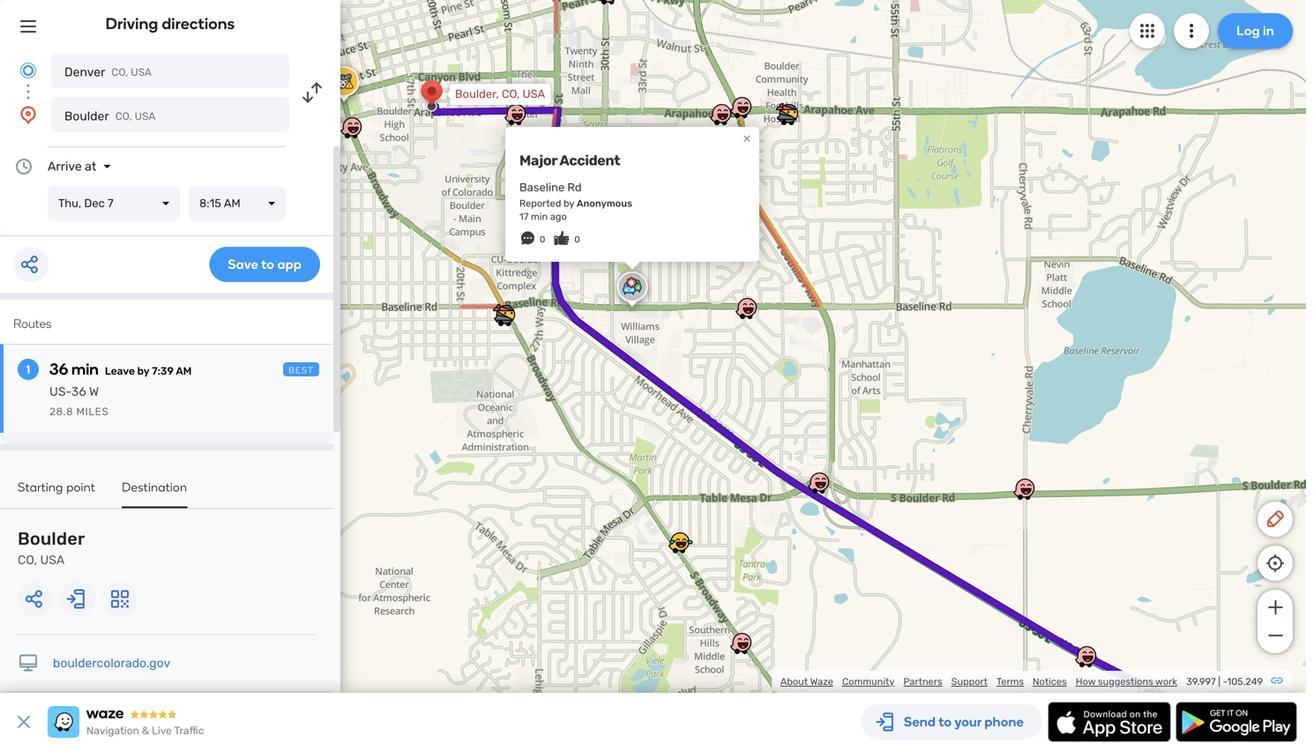 Task type: vqa. For each thing, say whether or not it's contained in the screenshot.
road closed image
no



Task type: describe. For each thing, give the bounding box(es) containing it.
arrive at
[[48, 159, 96, 174]]

partners
[[904, 676, 943, 688]]

routes
[[13, 316, 51, 331]]

major accident
[[520, 152, 620, 169]]

1 vertical spatial boulder
[[18, 529, 85, 550]]

-
[[1223, 676, 1228, 688]]

thu, dec 7 list box
[[48, 186, 180, 221]]

at
[[85, 159, 96, 174]]

39.997 | -105.249
[[1187, 676, 1263, 688]]

navigation
[[86, 725, 139, 738]]

ago
[[550, 211, 567, 223]]

39.997
[[1187, 676, 1216, 688]]

starting point
[[18, 480, 95, 495]]

usa inside denver co, usa
[[131, 66, 152, 79]]

x image
[[13, 712, 34, 733]]

work
[[1156, 676, 1178, 688]]

live
[[152, 725, 172, 738]]

traffic
[[174, 725, 204, 738]]

thu,
[[58, 197, 81, 210]]

2 0 from the left
[[575, 234, 580, 245]]

terms link
[[997, 676, 1024, 688]]

0 vertical spatial boulder co, usa
[[64, 109, 156, 124]]

about
[[781, 676, 808, 688]]

major
[[520, 152, 557, 169]]

105.249
[[1228, 676, 1263, 688]]

&
[[142, 725, 149, 738]]

partners link
[[904, 676, 943, 688]]

notices link
[[1033, 676, 1067, 688]]

36 inside the us-36 w 28.8 miles
[[71, 385, 86, 399]]

co, right boulder,
[[502, 87, 520, 101]]

8:15
[[199, 197, 221, 210]]

leave
[[105, 365, 135, 378]]

pencil image
[[1265, 509, 1286, 530]]

best
[[289, 365, 314, 376]]

co, inside denver co, usa
[[112, 66, 128, 79]]

0 horizontal spatial min
[[71, 360, 99, 379]]

computer image
[[18, 653, 39, 674]]

denver co, usa
[[64, 65, 152, 79]]

boulder,
[[455, 87, 499, 101]]

by for rd
[[564, 198, 574, 210]]

starting
[[18, 480, 63, 495]]

clock image
[[13, 156, 34, 177]]

notices
[[1033, 676, 1067, 688]]

8:15 am list box
[[189, 186, 286, 221]]

usa down starting point button
[[40, 553, 65, 568]]

reported
[[520, 198, 561, 210]]

point
[[66, 480, 95, 495]]

baseline rd reported by anonymous 17 min ago
[[520, 181, 633, 223]]

community link
[[842, 676, 895, 688]]

starting point button
[[18, 480, 95, 507]]



Task type: locate. For each thing, give the bounding box(es) containing it.
co,
[[112, 66, 128, 79], [502, 87, 520, 101], [115, 110, 132, 123], [18, 553, 37, 568]]

36
[[49, 360, 68, 379], [71, 385, 86, 399]]

co, down starting point button
[[18, 553, 37, 568]]

0 horizontal spatial 36
[[49, 360, 68, 379]]

bouldercolorado.gov
[[53, 656, 170, 671]]

0 horizontal spatial am
[[176, 365, 192, 378]]

1 0 from the left
[[540, 234, 546, 245]]

directions
[[162, 14, 235, 33]]

boulder
[[64, 109, 109, 124], [18, 529, 85, 550]]

1 vertical spatial by
[[137, 365, 149, 378]]

dec
[[84, 197, 105, 210]]

1 horizontal spatial min
[[531, 211, 548, 223]]

36 up us- at the bottom of the page
[[49, 360, 68, 379]]

co, right denver
[[112, 66, 128, 79]]

am inside 36 min leave by 7:39 am
[[176, 365, 192, 378]]

|
[[1219, 676, 1221, 688]]

1 horizontal spatial by
[[564, 198, 574, 210]]

×
[[743, 130, 751, 146]]

miles
[[76, 406, 109, 418]]

usa
[[131, 66, 152, 79], [523, 87, 545, 101], [135, 110, 156, 123], [40, 553, 65, 568]]

am right 7:39
[[176, 365, 192, 378]]

bouldercolorado.gov link
[[53, 656, 170, 671]]

anonymous
[[577, 198, 633, 210]]

us-
[[49, 385, 71, 399]]

boulder down starting point button
[[18, 529, 85, 550]]

by
[[564, 198, 574, 210], [137, 365, 149, 378]]

w
[[89, 385, 99, 399]]

28.8
[[49, 406, 73, 418]]

by left 7:39
[[137, 365, 149, 378]]

min inside 'baseline rd reported by anonymous 17 min ago'
[[531, 211, 548, 223]]

thu, dec 7
[[58, 197, 114, 210]]

1 vertical spatial 36
[[71, 385, 86, 399]]

usa right boulder,
[[523, 87, 545, 101]]

community
[[842, 676, 895, 688]]

0 horizontal spatial 0
[[540, 234, 546, 245]]

1 horizontal spatial 0
[[575, 234, 580, 245]]

min up w
[[71, 360, 99, 379]]

0 down 'baseline rd reported by anonymous 17 min ago'
[[575, 234, 580, 245]]

min
[[531, 211, 548, 223], [71, 360, 99, 379]]

destination
[[122, 480, 187, 495]]

co, down denver co, usa
[[115, 110, 132, 123]]

0 vertical spatial am
[[224, 197, 241, 210]]

zoom out image
[[1265, 625, 1287, 647]]

by inside 36 min leave by 7:39 am
[[137, 365, 149, 378]]

0 vertical spatial min
[[531, 211, 548, 223]]

how
[[1076, 676, 1096, 688]]

min down the reported
[[531, 211, 548, 223]]

destination button
[[122, 480, 187, 509]]

zoom in image
[[1265, 597, 1287, 618]]

7:39
[[152, 365, 174, 378]]

about waze link
[[781, 676, 834, 688]]

by up ago
[[564, 198, 574, 210]]

boulder co, usa
[[64, 109, 156, 124], [18, 529, 85, 568]]

1 vertical spatial min
[[71, 360, 99, 379]]

0 down the reported
[[540, 234, 546, 245]]

how suggestions work link
[[1076, 676, 1178, 688]]

arrive
[[48, 159, 82, 174]]

denver
[[64, 65, 105, 79]]

usa down driving
[[131, 66, 152, 79]]

× link
[[739, 130, 755, 146]]

1 vertical spatial boulder co, usa
[[18, 529, 85, 568]]

am right 8:15
[[224, 197, 241, 210]]

0
[[540, 234, 546, 245], [575, 234, 580, 245]]

about waze community partners support terms notices how suggestions work
[[781, 676, 1178, 688]]

17
[[520, 211, 529, 223]]

by inside 'baseline rd reported by anonymous 17 min ago'
[[564, 198, 574, 210]]

boulder co, usa down starting point button
[[18, 529, 85, 568]]

support
[[952, 676, 988, 688]]

suggestions
[[1098, 676, 1154, 688]]

0 vertical spatial by
[[564, 198, 574, 210]]

0 vertical spatial boulder
[[64, 109, 109, 124]]

1 horizontal spatial am
[[224, 197, 241, 210]]

link image
[[1270, 674, 1285, 688]]

driving
[[105, 14, 158, 33]]

waze
[[810, 676, 834, 688]]

usa down denver co, usa
[[135, 110, 156, 123]]

boulder down denver
[[64, 109, 109, 124]]

36 min leave by 7:39 am
[[49, 360, 192, 379]]

7
[[108, 197, 114, 210]]

accident
[[560, 152, 620, 169]]

0 horizontal spatial by
[[137, 365, 149, 378]]

36 left w
[[71, 385, 86, 399]]

8:15 am
[[199, 197, 241, 210]]

current location image
[[18, 60, 39, 81]]

by for min
[[137, 365, 149, 378]]

location image
[[18, 104, 39, 125]]

support link
[[952, 676, 988, 688]]

terms
[[997, 676, 1024, 688]]

am
[[224, 197, 241, 210], [176, 365, 192, 378]]

boulder, co, usa
[[455, 87, 545, 101]]

baseline
[[520, 181, 565, 194]]

navigation & live traffic
[[86, 725, 204, 738]]

driving directions
[[105, 14, 235, 33]]

rd
[[568, 181, 582, 194]]

1
[[26, 362, 30, 377]]

1 vertical spatial am
[[176, 365, 192, 378]]

1 horizontal spatial 36
[[71, 385, 86, 399]]

0 vertical spatial 36
[[49, 360, 68, 379]]

boulder co, usa down denver co, usa
[[64, 109, 156, 124]]

am inside list box
[[224, 197, 241, 210]]

us-36 w 28.8 miles
[[49, 385, 109, 418]]



